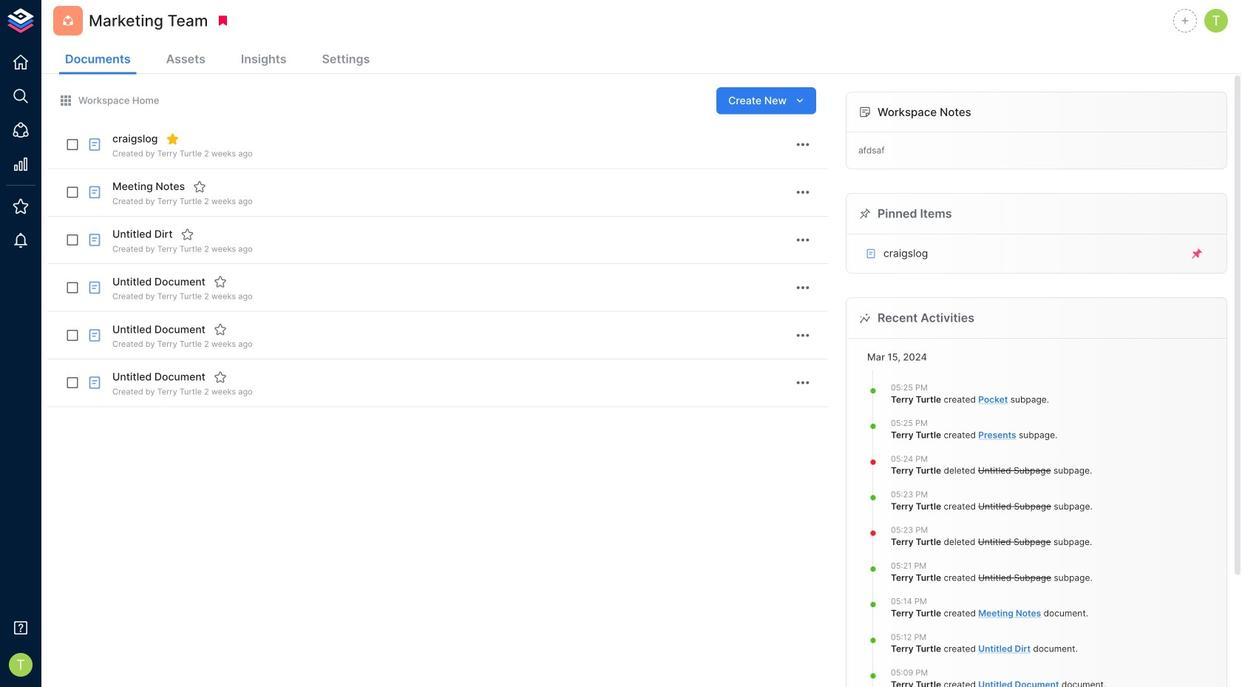 Task type: describe. For each thing, give the bounding box(es) containing it.
0 vertical spatial favorite image
[[193, 180, 207, 193]]

1 favorite image from the top
[[214, 323, 227, 336]]



Task type: vqa. For each thing, say whether or not it's contained in the screenshot.
TUNNY TUP image
no



Task type: locate. For each thing, give the bounding box(es) containing it.
unpin image
[[1191, 247, 1204, 260]]

remove bookmark image
[[216, 14, 230, 27]]

favorite image
[[214, 323, 227, 336], [214, 371, 227, 384]]

1 vertical spatial favorite image
[[181, 228, 194, 241]]

1 vertical spatial favorite image
[[214, 371, 227, 384]]

0 vertical spatial favorite image
[[214, 323, 227, 336]]

remove favorite image
[[166, 132, 179, 146]]

2 vertical spatial favorite image
[[214, 275, 227, 289]]

2 favorite image from the top
[[214, 371, 227, 384]]

favorite image
[[193, 180, 207, 193], [181, 228, 194, 241], [214, 275, 227, 289]]



